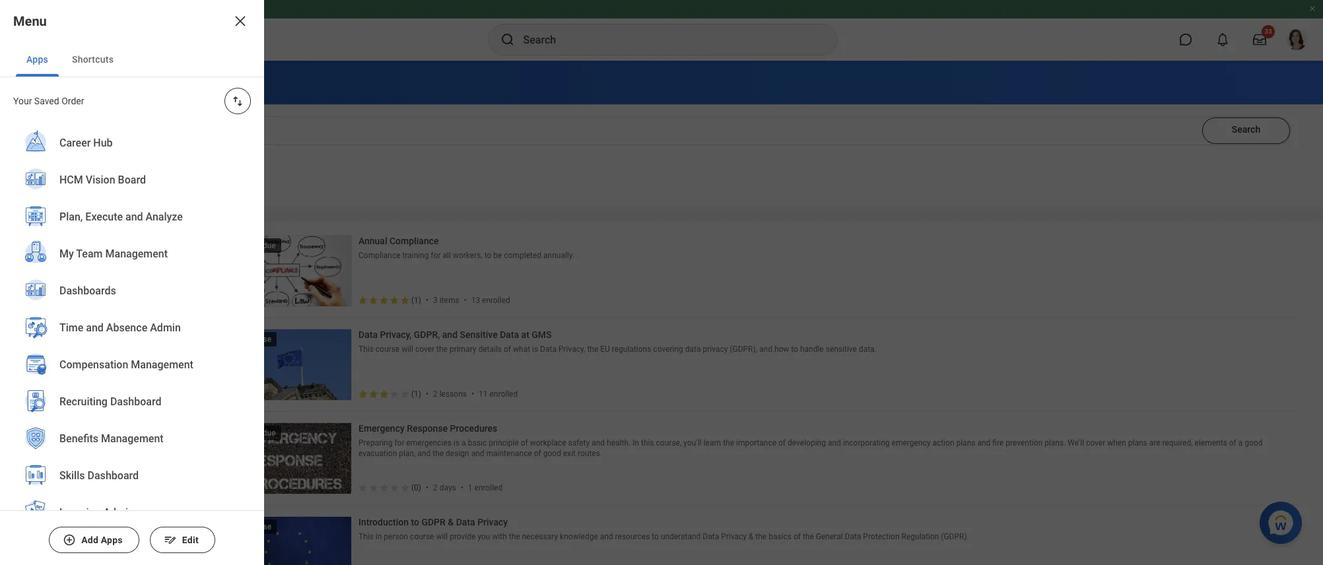 Task type: describe. For each thing, give the bounding box(es) containing it.
the left general
[[803, 532, 814, 542]]

requires enrollment
[[49, 331, 119, 341]]

learning admin
[[59, 507, 134, 519]]

of down workplace
[[534, 449, 541, 459]]

how
[[774, 345, 789, 354]]

training
[[402, 251, 429, 260]]

annual compliance image
[[226, 235, 351, 306]]

search image
[[33, 126, 43, 136]]

Browse Learning Content text field
[[28, 117, 1291, 144]]

notifications large image
[[1216, 33, 1229, 46]]

access type group
[[26, 294, 208, 374]]

course,
[[656, 439, 682, 448]]

and down basic
[[471, 449, 484, 459]]

primary
[[450, 345, 476, 354]]

tab list containing apps
[[0, 42, 264, 77]]

profile logan mcneil element
[[1278, 25, 1315, 54]]

time and absence admin link
[[16, 310, 248, 348]]

browse learning content element
[[26, 75, 176, 91]]

learning inside global navigation "dialog"
[[59, 507, 101, 519]]

data left gdpr,
[[359, 329, 378, 340]]

dashboard for recruiting dashboard
[[110, 396, 161, 408]]

competency
[[50, 385, 117, 399]]

enrollment
[[81, 331, 119, 341]]

current
[[28, 235, 68, 249]]

regulations
[[612, 345, 651, 354]]

enrolled for gdpr,
[[490, 389, 518, 399]]

gdpr
[[422, 517, 446, 527]]

eu
[[600, 345, 610, 354]]

procedures
[[450, 423, 497, 434]]

2 for procedures
[[433, 483, 438, 492]]

to left gdpr
[[411, 517, 419, 527]]

search results region
[[225, 235, 1297, 565]]

gms
[[532, 329, 552, 340]]

apps button
[[16, 42, 59, 77]]

safety
[[568, 439, 590, 448]]

skills dashboard
[[59, 470, 139, 482]]

sensitive
[[826, 345, 857, 354]]

and left fire
[[977, 439, 991, 448]]

career hub
[[59, 137, 113, 149]]

menu
[[13, 13, 47, 29]]

skills
[[59, 470, 85, 482]]

list containing career hub
[[0, 125, 264, 565]]

offering
[[90, 523, 134, 537]]

career
[[59, 137, 91, 149]]

the left the eu
[[587, 345, 598, 354]]

we'll
[[1068, 439, 1084, 448]]

data up provide
[[456, 517, 475, 527]]

importance
[[736, 439, 776, 448]]

and left analyze
[[125, 211, 143, 223]]

vision
[[86, 174, 115, 186]]

response
[[407, 423, 448, 434]]

0 horizontal spatial privacy
[[477, 517, 508, 527]]

completed
[[504, 251, 541, 260]]

to left be
[[484, 251, 491, 260]]

of left developing
[[778, 439, 786, 448]]

evacuation
[[359, 449, 397, 459]]

learn
[[704, 439, 721, 448]]

chevron down image for access type
[[28, 297, 44, 306]]

course offering instructors button
[[50, 523, 196, 537]]

Search search field
[[26, 117, 1291, 144]]

resources
[[615, 532, 650, 542]]

data down gms
[[540, 345, 557, 354]]

2 plans from the left
[[1128, 439, 1147, 448]]

in
[[376, 532, 382, 542]]

all
[[443, 251, 451, 260]]

0 vertical spatial enrolled
[[482, 296, 510, 305]]

data right understand
[[703, 532, 719, 542]]

skills dashboard link
[[16, 458, 248, 496]]

regulation
[[902, 532, 939, 542]]

access type
[[50, 294, 117, 308]]

the left basics
[[756, 532, 767, 542]]

elements
[[1195, 439, 1227, 448]]

data right general
[[845, 532, 861, 542]]

basics
[[769, 532, 792, 542]]

dashboard for skills dashboard
[[87, 470, 139, 482]]

management for benefits management
[[101, 433, 164, 445]]

introduction
[[359, 517, 409, 527]]

in
[[633, 439, 639, 448]]

items
[[440, 296, 459, 305]]

fire
[[993, 439, 1004, 448]]

management inside my team management link
[[105, 248, 168, 260]]

maintenance
[[486, 449, 532, 459]]

your
[[13, 96, 32, 106]]

handle
[[800, 345, 824, 354]]

emergency response procedures image
[[226, 423, 351, 494]]

enrolled for procedures
[[474, 483, 503, 492]]

overdue for annual compliance
[[246, 241, 276, 250]]

of inside introduction to gdpr & data privacy this in person course will provide you with the necessary knowledge and resources to understand data privacy & the basics of the general data protection regulation (gdpr).
[[794, 532, 801, 542]]

dashboards link
[[16, 273, 248, 311]]

this inside introduction to gdpr & data privacy this in person course will provide you with the necessary knowledge and resources to understand data privacy & the basics of the general data protection regulation (gdpr).
[[359, 532, 374, 542]]

0 vertical spatial privacy,
[[380, 329, 412, 340]]

1 horizontal spatial privacy
[[721, 532, 747, 542]]

course inside filter search box
[[50, 523, 88, 537]]

preparing for emergencies is a basic principle of workplace safety and health. in this course, you'll learn the importance of developing and incorporating emergency action plans and fire prevention plans. we'll cover when plans are required, elements of a good evacuation plan, and the design and maintenance of good exit routes.
[[359, 439, 1263, 459]]

sort image
[[231, 94, 244, 108]]

search inside button
[[1232, 124, 1261, 135]]

with
[[492, 532, 507, 542]]

benefits management
[[59, 433, 164, 445]]

course inside introduction to gdpr & data privacy this in person course will provide you with the necessary knowledge and resources to understand data privacy & the basics of the general data protection regulation (gdpr).
[[410, 532, 434, 542]]

for inside 'preparing for emergencies is a basic principle of workplace safety and health. in this course, you'll learn the importance of developing and incorporating emergency action plans and fire prevention plans. we'll cover when plans are required, elements of a good evacuation plan, and the design and maintenance of good exit routes.'
[[394, 439, 404, 448]]

inbox large image
[[1253, 33, 1266, 46]]

(0)
[[411, 483, 421, 492]]

is inside 'preparing for emergencies is a basic principle of workplace safety and health. in this course, you'll learn the importance of developing and incorporating emergency action plans and fire prevention plans. we'll cover when plans are required, elements of a good evacuation plan, and the design and maintenance of good exit routes.'
[[454, 439, 460, 448]]

annually.
[[543, 251, 574, 260]]

text edit image
[[164, 533, 177, 547]]

cover inside 'preparing for emergencies is a basic principle of workplace safety and health. in this course, you'll learn the importance of developing and incorporating emergency action plans and fire prevention plans. we'll cover when plans are required, elements of a good evacuation plan, and the design and maintenance of good exit routes.'
[[1086, 439, 1105, 448]]

1 horizontal spatial is
[[532, 345, 538, 354]]

emergency response procedures
[[359, 423, 497, 434]]

1 vertical spatial &
[[749, 532, 754, 542]]

this
[[641, 439, 654, 448]]

compliance training for all workers, to be completed annually.
[[359, 251, 574, 260]]

0 horizontal spatial &
[[448, 517, 454, 527]]

privacy
[[703, 345, 728, 354]]

shortcuts button
[[61, 42, 124, 77]]

when
[[1107, 439, 1126, 448]]

principle
[[489, 439, 519, 448]]

data
[[685, 345, 701, 354]]

and inside introduction to gdpr & data privacy this in person course will provide you with the necessary knowledge and resources to understand data privacy & the basics of the general data protection regulation (gdpr).
[[600, 532, 613, 542]]

browse learning content main content
[[0, 61, 1323, 565]]

required,
[[1162, 439, 1193, 448]]

access
[[50, 294, 89, 308]]

hub
[[93, 137, 113, 149]]

2 for gdpr,
[[433, 389, 438, 399]]

1 enrolled
[[468, 483, 503, 492]]

competency button
[[50, 385, 117, 399]]

the down "emergencies"
[[433, 449, 444, 459]]

introduction to gdpr & data privacy image
[[226, 517, 351, 565]]

edit button
[[150, 527, 215, 553]]

gdpr,
[[414, 329, 440, 340]]

annual compliance
[[359, 236, 439, 246]]

compensation
[[59, 359, 128, 371]]

0 vertical spatial cover
[[415, 345, 434, 354]]

1 vertical spatial admin
[[103, 507, 134, 519]]

be
[[493, 251, 502, 260]]

and right developing
[[828, 439, 841, 448]]



Task type: locate. For each thing, give the bounding box(es) containing it.
0 horizontal spatial admin
[[103, 507, 134, 519]]

plus circle image
[[63, 533, 76, 547]]

my team management
[[59, 248, 168, 260]]

are
[[1149, 439, 1160, 448]]

plans right action
[[956, 439, 975, 448]]

and left how
[[759, 345, 772, 354]]

browse learning content
[[26, 75, 176, 91]]

dashboard down benefits management
[[87, 470, 139, 482]]

1 horizontal spatial for
[[431, 251, 441, 260]]

shortcuts
[[72, 54, 114, 65]]

learning
[[74, 75, 126, 91], [59, 507, 101, 519]]

2 left days
[[433, 483, 438, 492]]

and right time
[[86, 322, 104, 334]]

0 vertical spatial search
[[1232, 124, 1261, 135]]

chevron down image inside competency group
[[28, 387, 44, 397]]

banner
[[0, 0, 1323, 61]]

introduction to gdpr & data privacy this in person course will provide you with the necessary knowledge and resources to understand data privacy & the basics of the general data protection regulation (gdpr).
[[359, 517, 971, 542]]

time
[[59, 322, 83, 334]]

details
[[478, 345, 502, 354]]

2 (1) from the top
[[411, 389, 421, 399]]

1 horizontal spatial good
[[1245, 439, 1263, 448]]

routes.
[[578, 449, 602, 459]]

filter search field
[[26, 234, 217, 565]]

0 vertical spatial apps
[[26, 54, 48, 65]]

at
[[521, 329, 529, 340]]

2 left the lessons
[[433, 389, 438, 399]]

1 vertical spatial 2
[[433, 483, 438, 492]]

management down time and absence admin link
[[131, 359, 193, 371]]

(1) left 2 lessons
[[411, 389, 421, 399]]

11
[[479, 389, 488, 399]]

1 horizontal spatial will
[[436, 532, 448, 542]]

learning admin link
[[16, 495, 248, 533]]

2 2 from the top
[[433, 483, 438, 492]]

search inside filter search box
[[71, 235, 109, 249]]

0 vertical spatial admin
[[150, 322, 181, 334]]

instructors
[[137, 523, 196, 537]]

2 vertical spatial management
[[101, 433, 164, 445]]

privacy, left gdpr,
[[380, 329, 412, 340]]

management inside compensation management link
[[131, 359, 193, 371]]

1
[[468, 483, 472, 492]]

2 days
[[433, 483, 456, 492]]

enrolled right 13
[[482, 296, 510, 305]]

hcm vision board
[[59, 174, 146, 186]]

0 horizontal spatial is
[[454, 439, 460, 448]]

close environment banner image
[[1309, 5, 1317, 13]]

of
[[504, 345, 511, 354], [521, 439, 528, 448], [778, 439, 786, 448], [1229, 439, 1236, 448], [534, 449, 541, 459], [794, 532, 801, 542]]

1 2 from the top
[[433, 389, 438, 399]]

1 plans from the left
[[956, 439, 975, 448]]

management down recruiting dashboard link
[[101, 433, 164, 445]]

1 vertical spatial privacy
[[721, 532, 747, 542]]

exit
[[563, 449, 576, 459]]

chevron down image left access
[[28, 297, 44, 306]]

1 vertical spatial overdue
[[246, 428, 276, 438]]

0 vertical spatial compliance
[[390, 236, 439, 246]]

chevron down image
[[28, 297, 44, 306], [28, 387, 44, 397]]

1 horizontal spatial course
[[410, 532, 434, 542]]

career hub link
[[16, 125, 248, 163]]

2 vertical spatial enrolled
[[474, 483, 503, 492]]

cover right we'll at right
[[1086, 439, 1105, 448]]

plan, execute and analyze link
[[16, 199, 248, 237]]

1 vertical spatial (1)
[[411, 389, 421, 399]]

cover down gdpr,
[[415, 345, 434, 354]]

1 chevron down image from the top
[[28, 297, 44, 306]]

0 vertical spatial 2
[[433, 389, 438, 399]]

3 items
[[433, 296, 459, 305]]

1 vertical spatial search
[[71, 235, 109, 249]]

understand
[[661, 532, 701, 542]]

cover
[[415, 345, 434, 354], [1086, 439, 1105, 448]]

0 horizontal spatial a
[[462, 439, 466, 448]]

of left what
[[504, 345, 511, 354]]

demand
[[61, 356, 90, 366]]

0 vertical spatial course
[[376, 345, 400, 354]]

a
[[462, 439, 466, 448], [1238, 439, 1243, 448]]

1 vertical spatial course
[[410, 532, 434, 542]]

and up primary
[[442, 329, 458, 340]]

the down data privacy, gdpr, and sensitive data at gms
[[436, 345, 448, 354]]

overdue for emergency response procedures
[[246, 428, 276, 438]]

board
[[118, 174, 146, 186]]

compliance down annual
[[359, 251, 400, 260]]

annual
[[359, 236, 387, 246]]

(1) left '3'
[[411, 296, 421, 305]]

1 horizontal spatial plans
[[1128, 439, 1147, 448]]

to right how
[[791, 345, 798, 354]]

2 chevron down image from the top
[[28, 387, 44, 397]]

0 vertical spatial (1)
[[411, 296, 421, 305]]

0 horizontal spatial cover
[[415, 345, 434, 354]]

1 vertical spatial management
[[131, 359, 193, 371]]

for left all on the top
[[431, 251, 441, 260]]

enrolled
[[482, 296, 510, 305], [490, 389, 518, 399], [474, 483, 503, 492]]

competency group
[[26, 384, 208, 440]]

(1) for privacy,
[[411, 389, 421, 399]]

1 vertical spatial learning
[[59, 507, 101, 519]]

the
[[436, 345, 448, 354], [587, 345, 598, 354], [723, 439, 734, 448], [433, 449, 444, 459], [509, 532, 520, 542], [756, 532, 767, 542], [803, 532, 814, 542]]

plan,
[[399, 449, 416, 459]]

x image
[[232, 13, 248, 29]]

developing
[[788, 439, 826, 448]]

add
[[81, 535, 98, 545]]

privacy up with
[[477, 517, 508, 527]]

0 horizontal spatial for
[[394, 439, 404, 448]]

protection
[[863, 532, 900, 542]]

1 this from the top
[[359, 345, 374, 354]]

hcm vision board link
[[16, 162, 248, 200]]

your saved order
[[13, 96, 84, 106]]

0 vertical spatial management
[[105, 248, 168, 260]]

0 vertical spatial dashboard
[[110, 396, 161, 408]]

enrolled right 11
[[490, 389, 518, 399]]

learning up the add
[[59, 507, 101, 519]]

action
[[933, 439, 954, 448]]

plans
[[956, 439, 975, 448], [1128, 439, 1147, 448]]

13
[[471, 296, 480, 305]]

data privacy, gdpr, and sensitive data at gms image
[[226, 329, 351, 400]]

1 vertical spatial cover
[[1086, 439, 1105, 448]]

1 vertical spatial enrolled
[[490, 389, 518, 399]]

0 vertical spatial this
[[359, 345, 374, 354]]

2 overdue from the top
[[246, 428, 276, 438]]

1 horizontal spatial privacy,
[[559, 345, 585, 354]]

chevron down image inside "access type" group
[[28, 297, 44, 306]]

0 horizontal spatial privacy,
[[380, 329, 412, 340]]

add apps
[[81, 535, 123, 545]]

and left resources
[[600, 532, 613, 542]]

good right elements
[[1245, 439, 1263, 448]]

of up maintenance
[[521, 439, 528, 448]]

data left at
[[500, 329, 519, 340]]

days
[[440, 483, 456, 492]]

my
[[59, 248, 74, 260]]

and down "emergencies"
[[417, 449, 431, 459]]

1 horizontal spatial &
[[749, 532, 754, 542]]

enrolled right 1
[[474, 483, 503, 492]]

of right basics
[[794, 532, 801, 542]]

to right resources
[[652, 532, 659, 542]]

dashboards
[[59, 285, 116, 297]]

search image
[[499, 32, 515, 48]]

admin
[[150, 322, 181, 334], [103, 507, 134, 519]]

recruiting dashboard link
[[16, 384, 248, 422]]

0 vertical spatial privacy
[[477, 517, 508, 527]]

tab list
[[0, 42, 264, 77]]

the right with
[[509, 532, 520, 542]]

dashboard down compensation management link
[[110, 396, 161, 408]]

1 vertical spatial apps
[[101, 535, 123, 545]]

2 a from the left
[[1238, 439, 1243, 448]]

& left basics
[[749, 532, 754, 542]]

time and absence admin
[[59, 322, 181, 334]]

for up plan, on the bottom left of page
[[394, 439, 404, 448]]

preparing
[[359, 439, 392, 448]]

will down gdpr
[[436, 532, 448, 542]]

on demand
[[49, 356, 90, 366]]

& right gdpr
[[448, 517, 454, 527]]

basic
[[468, 439, 487, 448]]

0 horizontal spatial course
[[376, 345, 400, 354]]

1 vertical spatial for
[[394, 439, 404, 448]]

0 horizontal spatial apps
[[26, 54, 48, 65]]

of right elements
[[1229, 439, 1236, 448]]

knowledge
[[560, 532, 598, 542]]

privacy
[[477, 517, 508, 527], [721, 532, 747, 542]]

1 horizontal spatial search
[[1232, 124, 1261, 135]]

1 vertical spatial will
[[436, 532, 448, 542]]

privacy left basics
[[721, 532, 747, 542]]

learning down the shortcuts
[[74, 75, 126, 91]]

0 vertical spatial overdue
[[246, 241, 276, 250]]

emergency
[[892, 439, 931, 448]]

1 vertical spatial chevron down image
[[28, 387, 44, 397]]

0 vertical spatial is
[[532, 345, 538, 354]]

content
[[129, 75, 176, 91]]

search
[[1232, 124, 1261, 135], [71, 235, 109, 249]]

(1) for compliance
[[411, 296, 421, 305]]

3
[[433, 296, 438, 305]]

0 horizontal spatial plans
[[956, 439, 975, 448]]

11 enrolled
[[479, 389, 518, 399]]

admin right the absence
[[150, 322, 181, 334]]

plan,
[[59, 211, 83, 223]]

1 a from the left
[[462, 439, 466, 448]]

on
[[49, 356, 59, 366]]

0 horizontal spatial good
[[543, 449, 561, 459]]

(gdpr),
[[730, 345, 757, 354]]

0 vertical spatial &
[[448, 517, 454, 527]]

list
[[0, 125, 264, 565]]

is right what
[[532, 345, 538, 354]]

1 vertical spatial this
[[359, 532, 374, 542]]

good down workplace
[[543, 449, 561, 459]]

my team management link
[[16, 236, 248, 274]]

saved
[[34, 96, 59, 106]]

plans left the are
[[1128, 439, 1147, 448]]

admin up course offering instructors
[[103, 507, 134, 519]]

benefits
[[59, 433, 98, 445]]

0 vertical spatial learning
[[74, 75, 126, 91]]

access type tree
[[31, 324, 203, 372]]

workplace
[[530, 439, 566, 448]]

order
[[62, 96, 84, 106]]

benefits management link
[[16, 421, 248, 459]]

1 (1) from the top
[[411, 296, 421, 305]]

will inside introduction to gdpr & data privacy this in person course will provide you with the necessary knowledge and resources to understand data privacy & the basics of the general data protection regulation (gdpr).
[[436, 532, 448, 542]]

a up design at the bottom left of page
[[462, 439, 466, 448]]

will down data privacy, gdpr, and sensitive data at gms
[[402, 345, 413, 354]]

course for introduction to gdpr & data privacy
[[246, 522, 271, 531]]

course offering instructors
[[50, 523, 196, 537]]

1 overdue from the top
[[246, 241, 276, 250]]

provide
[[450, 532, 476, 542]]

the right "learn" on the right bottom of page
[[723, 439, 734, 448]]

1 horizontal spatial apps
[[101, 535, 123, 545]]

management inside the "benefits management" link
[[101, 433, 164, 445]]

1 vertical spatial privacy,
[[559, 345, 585, 354]]

2
[[433, 389, 438, 399], [433, 483, 438, 492]]

sensitive
[[460, 329, 498, 340]]

chevron down image left competency button at bottom left
[[28, 387, 44, 397]]

course for data privacy, gdpr, and sensitive data at gms
[[246, 335, 271, 344]]

chevron down image for competency
[[28, 387, 44, 397]]

access type button
[[50, 294, 117, 308]]

and
[[125, 211, 143, 223], [86, 322, 104, 334], [442, 329, 458, 340], [759, 345, 772, 354], [592, 439, 605, 448], [828, 439, 841, 448], [977, 439, 991, 448], [417, 449, 431, 459], [471, 449, 484, 459], [600, 532, 613, 542]]

2 lessons
[[433, 389, 467, 399]]

data
[[359, 329, 378, 340], [500, 329, 519, 340], [540, 345, 557, 354], [456, 517, 475, 527], [703, 532, 719, 542], [845, 532, 861, 542]]

0 vertical spatial will
[[402, 345, 413, 354]]

1 vertical spatial compliance
[[359, 251, 400, 260]]

analyze
[[146, 211, 183, 223]]

management for compensation management
[[131, 359, 193, 371]]

2 this from the top
[[359, 532, 374, 542]]

learning inside main content
[[74, 75, 126, 91]]

privacy,
[[380, 329, 412, 340], [559, 345, 585, 354]]

0 vertical spatial chevron down image
[[28, 297, 44, 306]]

0 vertical spatial good
[[1245, 439, 1263, 448]]

1 vertical spatial dashboard
[[87, 470, 139, 482]]

1 horizontal spatial admin
[[150, 322, 181, 334]]

0 vertical spatial for
[[431, 251, 441, 260]]

compliance up training
[[390, 236, 439, 246]]

and up routes.
[[592, 439, 605, 448]]

compliance
[[390, 236, 439, 246], [359, 251, 400, 260]]

management down plan, execute and analyze link
[[105, 248, 168, 260]]

0 horizontal spatial search
[[71, 235, 109, 249]]

global navigation dialog
[[0, 0, 264, 565]]

1 vertical spatial is
[[454, 439, 460, 448]]

is
[[532, 345, 538, 354], [454, 439, 460, 448]]

is up design at the bottom left of page
[[454, 439, 460, 448]]

1 horizontal spatial cover
[[1086, 439, 1105, 448]]

1 vertical spatial good
[[543, 449, 561, 459]]

incorporating
[[843, 439, 890, 448]]

privacy, left the eu
[[559, 345, 585, 354]]

0 horizontal spatial will
[[402, 345, 413, 354]]

data.
[[859, 345, 877, 354]]

a right elements
[[1238, 439, 1243, 448]]

design
[[446, 449, 469, 459]]

(gdpr).
[[941, 532, 969, 542]]

1 horizontal spatial a
[[1238, 439, 1243, 448]]

13 enrolled
[[471, 296, 510, 305]]



Task type: vqa. For each thing, say whether or not it's contained in the screenshot.
06/02/2022
no



